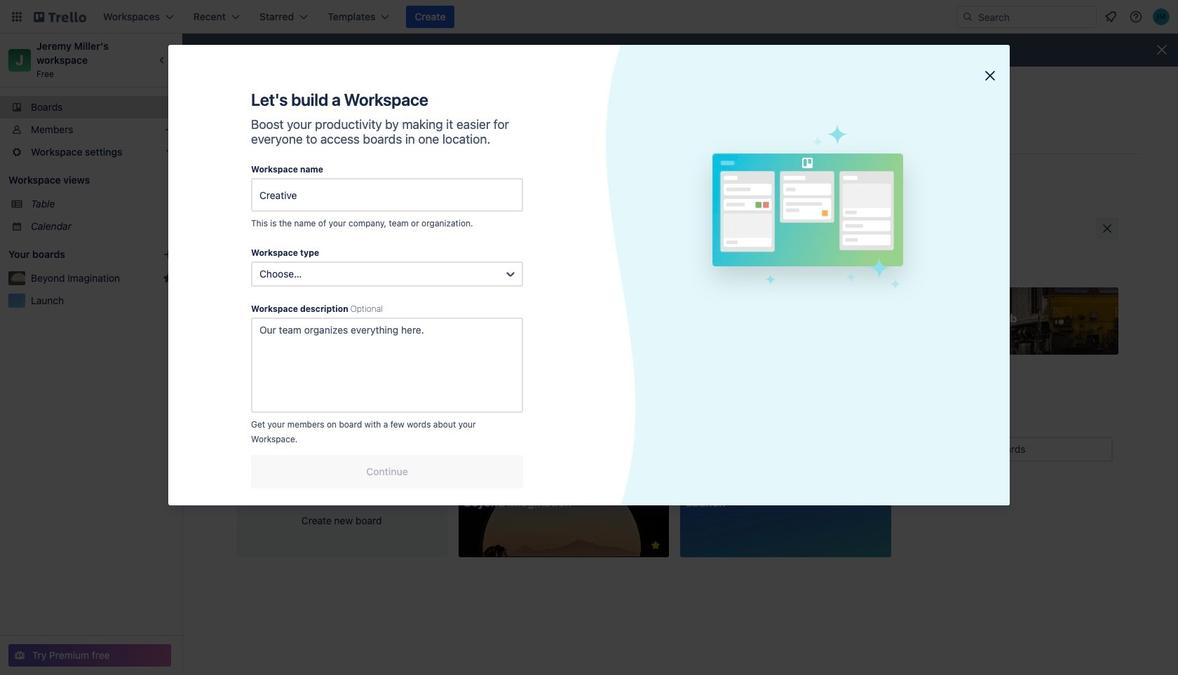 Task type: locate. For each thing, give the bounding box(es) containing it.
open information menu image
[[1130, 10, 1144, 24]]

Taco's Co. text field
[[251, 178, 524, 212]]

add board image
[[163, 249, 174, 260]]

workspace navigation collapse icon image
[[153, 51, 173, 70]]



Task type: describe. For each thing, give the bounding box(es) containing it.
primary element
[[0, 0, 1179, 34]]

starred icon image
[[163, 273, 174, 284]]

Search boards text field
[[938, 437, 1114, 462]]

0 notifications image
[[1103, 8, 1120, 25]]

jeremy miller (jeremymiller198) image
[[1154, 8, 1171, 25]]

Our team organizes everything here. text field
[[251, 318, 524, 413]]

your boards with 2 items element
[[8, 246, 142, 263]]

Search field
[[974, 6, 1097, 27]]

search image
[[963, 11, 974, 22]]



Task type: vqa. For each thing, say whether or not it's contained in the screenshot.
the Taco's Co. text field
yes



